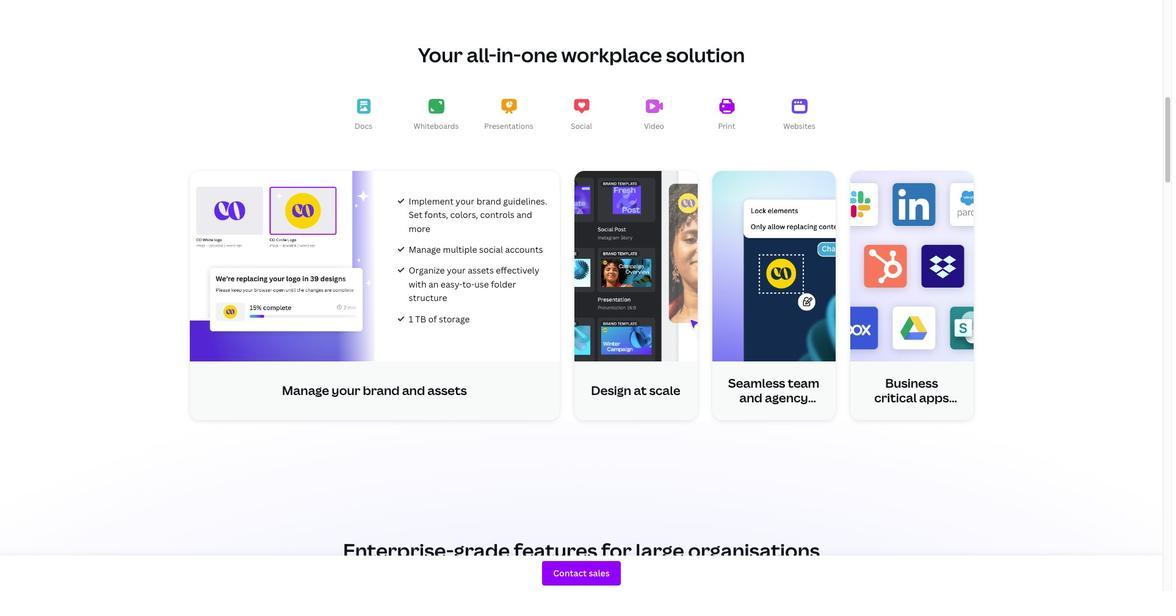 Task type: describe. For each thing, give the bounding box(es) containing it.
your all-in-one workplace solution
[[418, 41, 745, 68]]

colors,
[[450, 209, 478, 221]]

folder
[[491, 278, 516, 290]]

design
[[591, 382, 632, 399]]

your for organize
[[447, 265, 466, 276]]

team
[[788, 375, 820, 391]]

your for implement
[[456, 195, 475, 207]]

presentations
[[485, 121, 534, 131]]

more
[[409, 223, 430, 234]]

enterprise-
[[343, 537, 454, 564]]

whiteboards
[[414, 121, 459, 131]]

1
[[409, 313, 413, 325]]

controls
[[480, 209, 515, 221]]

of
[[428, 313, 437, 325]]

seamless team and agency collaboration
[[728, 375, 820, 421]]

manage for manage your brand and assets
[[282, 382, 329, 399]]

solution
[[666, 41, 745, 68]]

grade
[[454, 537, 510, 564]]

1 vertical spatial assets
[[428, 382, 467, 399]]

social
[[479, 244, 503, 255]]

enterprise-grade features for large organisations
[[343, 537, 820, 564]]

manage for manage multiple social accounts
[[409, 244, 441, 255]]

brand for guidelines.
[[477, 195, 501, 207]]

and inside the seamless team and agency collaboration
[[740, 390, 763, 406]]

seamless
[[728, 375, 786, 391]]

an
[[429, 278, 439, 290]]

websites
[[784, 121, 816, 131]]

design at scale
[[591, 382, 681, 399]]

organize
[[409, 265, 445, 276]]

your
[[418, 41, 463, 68]]

in-
[[497, 41, 521, 68]]

assets inside organize your assets effectively with an easy-to-use folder structure
[[468, 265, 494, 276]]

docs
[[355, 121, 373, 131]]



Task type: locate. For each thing, give the bounding box(es) containing it.
implement
[[409, 195, 454, 207]]

0 vertical spatial manage
[[409, 244, 441, 255]]

for
[[602, 537, 632, 564]]

effectively
[[496, 265, 540, 276]]

print
[[718, 121, 736, 131]]

with
[[409, 278, 427, 290]]

1 vertical spatial manage
[[282, 382, 329, 399]]

0 horizontal spatial and
[[402, 382, 425, 399]]

1 horizontal spatial manage
[[409, 244, 441, 255]]

your inside organize your assets effectively with an easy-to-use folder structure
[[447, 265, 466, 276]]

0 horizontal spatial manage
[[282, 382, 329, 399]]

workplace
[[562, 41, 662, 68]]

tb
[[415, 313, 426, 325]]

scale
[[649, 382, 681, 399]]

use
[[475, 278, 489, 290]]

social
[[571, 121, 592, 131]]

2 horizontal spatial and
[[740, 390, 763, 406]]

fonts,
[[425, 209, 448, 221]]

1 horizontal spatial and
[[517, 209, 532, 221]]

1 horizontal spatial assets
[[468, 265, 494, 276]]

agency
[[765, 390, 808, 406]]

your
[[456, 195, 475, 207], [447, 265, 466, 276], [332, 382, 361, 399]]

all-
[[467, 41, 497, 68]]

0 vertical spatial assets
[[468, 265, 494, 276]]

storage
[[439, 313, 470, 325]]

features
[[514, 537, 598, 564]]

and
[[517, 209, 532, 221], [402, 382, 425, 399], [740, 390, 763, 406]]

multiple
[[443, 244, 477, 255]]

1 vertical spatial brand
[[363, 382, 400, 399]]

guidelines.
[[503, 195, 547, 207]]

1 horizontal spatial brand
[[477, 195, 501, 207]]

set
[[409, 209, 423, 221]]

manage
[[409, 244, 441, 255], [282, 382, 329, 399]]

easy-
[[441, 278, 463, 290]]

manage your brand and assets
[[282, 382, 467, 399]]

organisations
[[688, 537, 820, 564]]

brand for and
[[363, 382, 400, 399]]

0 vertical spatial your
[[456, 195, 475, 207]]

your for manage
[[332, 382, 361, 399]]

assets
[[468, 265, 494, 276], [428, 382, 467, 399]]

0 horizontal spatial assets
[[428, 382, 467, 399]]

one
[[521, 41, 558, 68]]

brand inside implement your brand guidelines. set fonts, colors, controls and more
[[477, 195, 501, 207]]

0 horizontal spatial brand
[[363, 382, 400, 399]]

at
[[634, 382, 647, 399]]

structure
[[409, 292, 447, 304]]

1 vertical spatial your
[[447, 265, 466, 276]]

to-
[[463, 278, 475, 290]]

accounts
[[505, 244, 543, 255]]

large
[[636, 537, 684, 564]]

video
[[644, 121, 664, 131]]

organize your assets effectively with an easy-to-use folder structure
[[409, 265, 540, 304]]

your inside implement your brand guidelines. set fonts, colors, controls and more
[[456, 195, 475, 207]]

manage multiple social accounts
[[409, 244, 543, 255]]

2 vertical spatial your
[[332, 382, 361, 399]]

and inside implement your brand guidelines. set fonts, colors, controls and more
[[517, 209, 532, 221]]

collaboration
[[733, 404, 815, 421]]

1 tb of storage
[[409, 313, 470, 325]]

implement your brand guidelines. set fonts, colors, controls and more
[[409, 195, 547, 234]]

0 vertical spatial brand
[[477, 195, 501, 207]]

brand
[[477, 195, 501, 207], [363, 382, 400, 399]]



Task type: vqa. For each thing, say whether or not it's contained in the screenshot.
right NUDE
no



